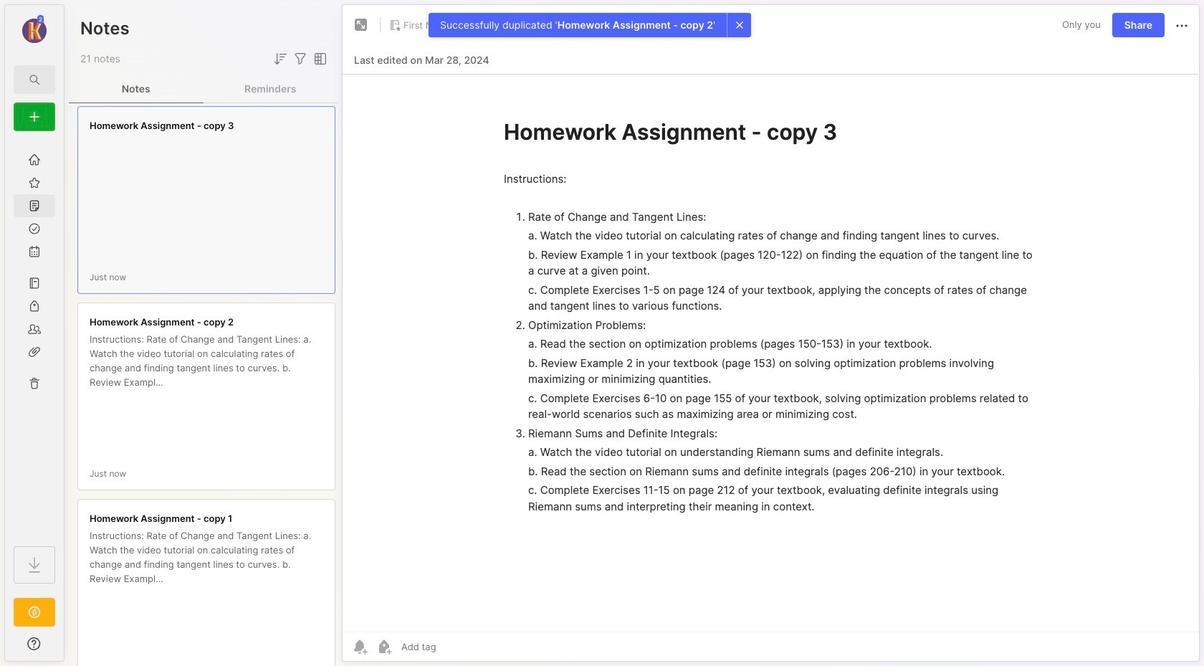 Task type: locate. For each thing, give the bounding box(es) containing it.
home image
[[27, 153, 42, 167]]

Add filters field
[[292, 50, 309, 67]]

expand note image
[[353, 16, 370, 34]]

More actions field
[[1174, 16, 1191, 34]]

upgrade image
[[26, 604, 43, 621]]

more actions image
[[1174, 17, 1191, 34]]

tree
[[5, 140, 64, 534]]

tab list
[[69, 75, 338, 103]]

main element
[[0, 0, 69, 666]]

click to expand image
[[63, 640, 74, 657]]

View options field
[[309, 50, 329, 67]]



Task type: vqa. For each thing, say whether or not it's contained in the screenshot.
the Zip code "text box"
no



Task type: describe. For each thing, give the bounding box(es) containing it.
Note Editor text field
[[343, 74, 1200, 632]]

add tag image
[[376, 638, 393, 655]]

add a reminder image
[[351, 638, 369, 655]]

WHAT'S NEW field
[[5, 633, 64, 655]]

note window element
[[342, 4, 1201, 666]]

Sort options field
[[272, 50, 289, 67]]

Account field
[[5, 14, 64, 45]]

add filters image
[[292, 50, 309, 67]]

edit search image
[[26, 71, 43, 88]]

tree inside main element
[[5, 140, 64, 534]]

Add tag field
[[400, 640, 508, 653]]



